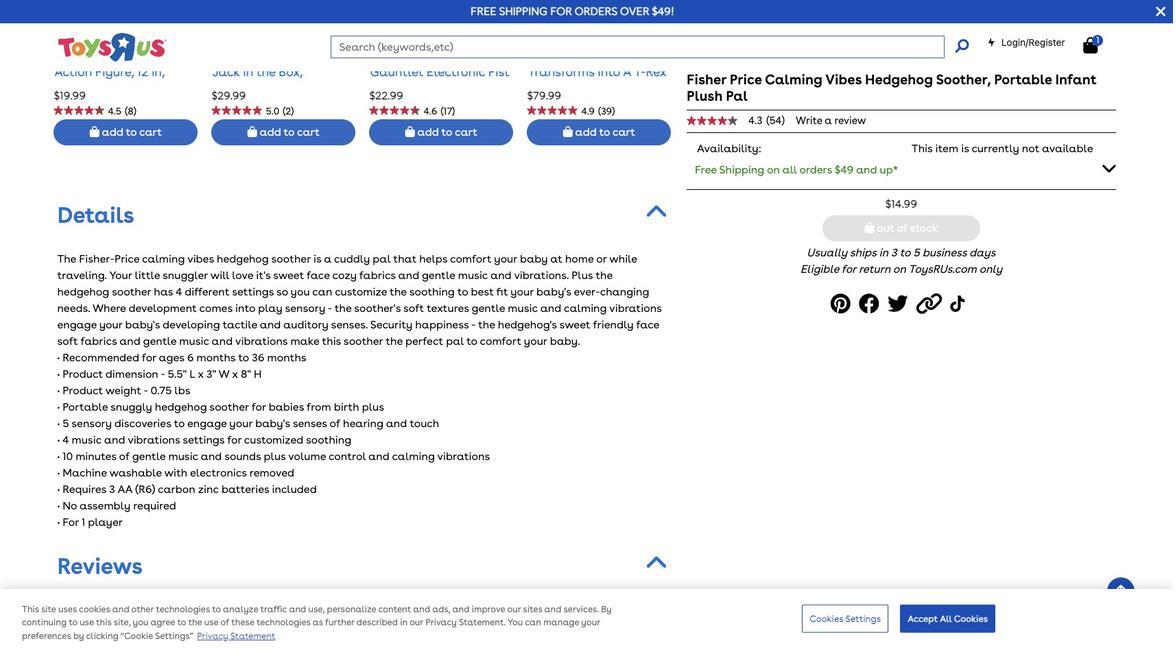 Task type: describe. For each thing, give the bounding box(es) containing it.
the down the best
[[478, 318, 495, 331]]

cart for dc comics, battle- mode blue beetle action figure, 12 in, lights and sounds, 3 accessories, poseable movie collectible superhero toy, ages 4 plus
[[139, 125, 162, 138]]

3 inside 'usually ships in 3 to 5 business days eligible for return on toysrus.com only'
[[891, 246, 897, 259]]

the down or
[[596, 269, 613, 282]]

1 use from the left
[[80, 618, 94, 628]]

hot
[[528, 35, 549, 49]]

of left 53
[[102, 617, 111, 628]]

this inside this site uses cookies and other technologies to analyze traffic and use, personalize content and ads, and improve our sites and services. by continuing to use this site, you agree to the use of these technologies as further described in our privacy statement. you can manage your preferences by clicking "cookie settings"
[[96, 618, 112, 628]]

that
[[393, 252, 417, 265]]

traffic
[[260, 605, 287, 615]]

statement
[[230, 631, 275, 642]]

in,
[[152, 64, 165, 79]]

1 horizontal spatial reviews
[[158, 597, 196, 609]]

and left touch
[[386, 417, 407, 430]]

geoffrey's toy box geoffrey the giraffe jack in the box, created for macy's link
[[212, 35, 331, 93]]

to down happiness
[[467, 335, 477, 348]]

not
[[1022, 142, 1039, 155]]

price inside fisher price calming vibes hedgehog soother, portable infant plush pal
[[730, 71, 762, 88]]

add for hot wheels city ultimate hauler, transforms into a t-rex with race track, stores 20 plus cars
[[575, 125, 597, 138]]

improve
[[472, 605, 505, 615]]

vibrations up 36
[[235, 335, 288, 348]]

avengers:
[[414, 35, 470, 49]]

to up recommend
[[212, 605, 221, 615]]

required
[[133, 499, 176, 512]]

0 vertical spatial pal
[[373, 252, 391, 265]]

(r6)
[[135, 483, 155, 496]]

box,
[[279, 64, 303, 79]]

Search topics and reviews search region search field
[[57, 638, 362, 650]]

5 inside the fisher-price calming vibes hedgehog soother is a cuddly pal that helps comfort your baby at home or while traveling. your little snuggler will love it's sweet face cozy fabrics and gentle music and vibrations. plus the hedgehog soother has 4 different settings so you can customize the soothing to best fit your baby's ever-changing needs. where development comes into play sensory - the soother's soft textures gentle music and calming vibrations engage your baby's developing tactile and auditory senses. security happiness - the hedgehog's sweet friendly face soft fabrics and gentle music and vibrations make this soother the perfect pal to comfort your baby. • recommended for ages 6 months to 36 months • product dimension - 5.5" l x 3" w x 8" h • product weight - 0.75 lbs • portable snuggly hedgehog soother for babies from birth plus • 5 sensory discoveries to engage your baby's senses of hearing and touch • 4 music and vibrations settings for customized soothing • 10 minutes of gentle music and sounds plus volume control and calming vibrations • machine washable with electronics removed • requires 3 aa (r6) carbon zinc batteries included • no assembly required • for 1 player
[[63, 417, 69, 430]]

or
[[596, 252, 607, 265]]

toys r us image
[[57, 32, 167, 63]]

created
[[212, 79, 261, 93]]

this for this item is currently not available
[[912, 142, 933, 155]]

add to cart button for marvel avengers: endgame red infinity gauntlet electronic fist roleplay
[[369, 119, 513, 145]]

1 horizontal spatial calming
[[392, 450, 435, 463]]

1 product from the top
[[63, 368, 103, 381]]

stores
[[627, 79, 664, 93]]

$79.99
[[527, 89, 561, 102]]

item
[[935, 142, 958, 155]]

birth
[[334, 401, 359, 414]]

add for geoffrey's toy box geoffrey the giraffe jack in the box, created for macy's
[[260, 125, 281, 138]]

1 vertical spatial calming
[[564, 302, 607, 315]]

the up soother's
[[390, 285, 407, 298]]

you inside this site uses cookies and other technologies to analyze traffic and use, personalize content and ads, and improve our sites and services. by continuing to use this site, you agree to the use of these technologies as further described in our privacy statement. you can manage your preferences by clicking "cookie settings"
[[133, 618, 148, 628]]

1 vertical spatial soothing
[[306, 433, 351, 446]]

accessories,
[[54, 94, 125, 108]]

5 inside 'usually ships in 3 to 5 business days eligible for return on toysrus.com only'
[[913, 246, 920, 259]]

out of stock
[[874, 222, 938, 235]]

for
[[550, 5, 572, 18]]

with inside the hot wheels city ultimate hauler, transforms into a t-rex with race track, stores 20 plus cars
[[528, 79, 554, 93]]

can inside the fisher-price calming vibes hedgehog soother is a cuddly pal that helps comfort your baby at home or while traveling. your little snuggler will love it's sweet face cozy fabrics and gentle music and vibrations. plus the hedgehog soother has 4 different settings so you can customize the soothing to best fit your baby's ever-changing needs. where development comes into play sensory - the soother's soft textures gentle music and calming vibrations engage your baby's developing tactile and auditory senses. security happiness - the hedgehog's sweet friendly face soft fabrics and gentle music and vibrations make this soother the perfect pal to comfort your baby. • recommended for ages 6 months to 36 months • product dimension - 5.5" l x 3" w x 8" h • product weight - 0.75 lbs • portable snuggly hedgehog soother for babies from birth plus • 5 sensory discoveries to engage your baby's senses of hearing and touch • 4 music and vibrations settings for customized soothing • 10 minutes of gentle music and sounds plus volume control and calming vibrations • machine washable with electronics removed • requires 3 aa (r6) carbon zinc batteries included • no assembly required • for 1 player
[[312, 285, 332, 298]]

your down where
[[99, 318, 122, 331]]

your right fit at the left of the page
[[511, 285, 534, 298]]

0 vertical spatial sweet
[[273, 269, 304, 282]]

54 reviews link
[[142, 597, 204, 609]]

vibrations down touch
[[437, 450, 490, 463]]

your inside this site uses cookies and other technologies to analyze traffic and use, personalize content and ads, and improve our sites and services. by continuing to use this site, you agree to the use of these technologies as further described in our privacy statement. you can manage your preferences by clicking "cookie settings"
[[581, 618, 600, 628]]

create a pinterest pin for fisher price calming vibes hedgehog soother, portable infant plush pal image
[[831, 289, 855, 320]]

1 vertical spatial comfort
[[480, 335, 521, 348]]

home
[[565, 252, 594, 265]]

0 vertical spatial sensory
[[285, 302, 325, 315]]

of up washable
[[119, 450, 130, 463]]

best
[[471, 285, 494, 298]]

(8)
[[125, 106, 136, 117]]

1 vertical spatial 4
[[176, 285, 182, 298]]

1 horizontal spatial this
[[257, 617, 274, 628]]

2 horizontal spatial baby's
[[536, 285, 571, 298]]

$14.99
[[885, 197, 917, 210]]

6 • from the top
[[57, 433, 60, 446]]

gentle down the helps
[[422, 269, 455, 282]]

currently
[[972, 142, 1019, 155]]

poseable
[[128, 94, 182, 108]]

and up "hedgehog's"
[[540, 302, 561, 315]]

cart for geoffrey's toy box geoffrey the giraffe jack in the box, created for macy's
[[297, 125, 320, 138]]

love
[[232, 269, 253, 282]]

and inside dropdown button
[[856, 163, 877, 176]]

for up sounds
[[227, 433, 242, 446]]

this for this site uses cookies and other technologies to analyze traffic and use, personalize content and ads, and improve our sites and services. by continuing to use this site, you agree to the use of these technologies as further described in our privacy statement. you can manage your preferences by clicking "cookie settings"
[[22, 605, 39, 615]]

0 vertical spatial hedgehog
[[217, 252, 269, 265]]

1 vertical spatial engage
[[187, 417, 227, 430]]

recommend
[[201, 617, 255, 628]]

movie
[[54, 109, 88, 123]]

5.0
[[266, 106, 279, 117]]

hot wheels city ultimate hauler, transforms into a t-rex with race track, stores 20 plus cars image
[[571, 0, 627, 28]]

on inside 'usually ships in 3 to 5 business days eligible for return on toysrus.com only'
[[893, 263, 906, 276]]

for left babies
[[252, 401, 266, 414]]

use,
[[308, 605, 325, 615]]

1 vertical spatial privacy
[[197, 631, 228, 642]]

and up manage
[[544, 605, 561, 615]]

and right ads,
[[452, 605, 469, 615]]

free shipping for orders over $49! link
[[471, 5, 675, 18]]

box
[[298, 35, 319, 49]]

add to cart button for hot wheels city ultimate hauler, transforms into a t-rex with race track, stores 20 plus cars
[[527, 119, 671, 145]]

the up senses.
[[335, 302, 352, 315]]

vibes
[[825, 71, 862, 88]]

portable inside fisher price calming vibes hedgehog soother, portable infant plush pal
[[994, 71, 1052, 88]]

0 horizontal spatial soft
[[57, 335, 78, 348]]

friendly
[[593, 318, 634, 331]]

share fisher price calming vibes hedgehog soother, portable infant plush pal on facebook image
[[859, 289, 883, 320]]

plus inside the fisher-price calming vibes hedgehog soother is a cuddly pal that helps comfort your baby at home or while traveling. your little snuggler will love it's sweet face cozy fabrics and gentle music and vibrations. plus the hedgehog soother has 4 different settings so you can customize the soothing to best fit your baby's ever-changing needs. where development comes into play sensory - the soother's soft textures gentle music and calming vibrations engage your baby's developing tactile and auditory senses. security happiness - the hedgehog's sweet friendly face soft fabrics and gentle music and vibrations make this soother the perfect pal to comfort your baby. • recommended for ages 6 months to 36 months • product dimension - 5.5" l x 3" w x 8" h • product weight - 0.75 lbs • portable snuggly hedgehog soother for babies from birth plus • 5 sensory discoveries to engage your baby's senses of hearing and touch • 4 music and vibrations settings for customized soothing • 10 minutes of gentle music and sounds plus volume control and calming vibrations • machine washable with electronics removed • requires 3 aa (r6) carbon zinc batteries included • no assembly required • for 1 player
[[572, 269, 593, 282]]

your left baby
[[494, 252, 517, 265]]

can inside this site uses cookies and other technologies to analyze traffic and use, personalize content and ads, and improve our sites and services. by continuing to use this site, you agree to the use of these technologies as further described in our privacy statement. you can manage your preferences by clicking "cookie settings"
[[525, 618, 541, 628]]

copy a link to fisher price calming vibes hedgehog soother, portable infant plush pal image
[[916, 289, 946, 320]]

so
[[276, 285, 288, 298]]

to left the best
[[457, 285, 468, 298]]

hearing
[[343, 417, 383, 430]]

soother's
[[354, 302, 401, 315]]

1 vertical spatial settings
[[183, 433, 224, 446]]

shopping bag image for dc comics, battle- mode blue beetle action figure, 12 in, lights and sounds, 3 accessories, poseable movie collectible superhero toy, ages 4 plus
[[90, 126, 99, 137]]

will
[[210, 269, 229, 282]]

discoveries
[[114, 417, 171, 430]]

and down the that
[[398, 269, 419, 282]]

music up minutes in the bottom of the page
[[72, 433, 102, 446]]

to down collectible
[[126, 125, 137, 138]]

gentle up ages
[[143, 335, 176, 348]]

and right control
[[368, 450, 389, 463]]

0 horizontal spatial reviews
[[57, 553, 143, 580]]

t-
[[634, 64, 646, 79]]

race
[[557, 79, 586, 93]]

for inside geoffrey's toy box geoffrey the giraffe jack in the box, created for macy's $29.99
[[264, 79, 280, 93]]

close button image
[[1156, 4, 1166, 19]]

settings"
[[155, 631, 194, 642]]

agree
[[151, 618, 175, 628]]

login/register button
[[987, 36, 1065, 49]]

0 vertical spatial our
[[507, 605, 521, 615]]

and up fit at the left of the page
[[491, 269, 512, 282]]

portable inside the fisher-price calming vibes hedgehog soother is a cuddly pal that helps comfort your baby at home or while traveling. your little snuggler will love it's sweet face cozy fabrics and gentle music and vibrations. plus the hedgehog soother has 4 different settings so you can customize the soothing to best fit your baby's ever-changing needs. where development comes into play sensory - the soother's soft textures gentle music and calming vibrations engage your baby's developing tactile and auditory senses. security happiness - the hedgehog's sweet friendly face soft fabrics and gentle music and vibrations make this soother the perfect pal to comfort your baby. • recommended for ages 6 months to 36 months • product dimension - 5.5" l x 3" w x 8" h • product weight - 0.75 lbs • portable snuggly hedgehog soother for babies from birth plus • 5 sensory discoveries to engage your baby's senses of hearing and touch • 4 music and vibrations settings for customized soothing • 10 minutes of gentle music and sounds plus volume control and calming vibrations • machine washable with electronics removed • requires 3 aa (r6) carbon zinc batteries included • no assembly required • for 1 player
[[63, 401, 108, 414]]

red
[[429, 49, 451, 64]]

shopping bag image inside 'out of stock' button
[[865, 222, 874, 233]]

h
[[254, 368, 262, 381]]

11 • from the top
[[57, 516, 60, 529]]

machine
[[63, 466, 107, 479]]

eligible
[[800, 263, 839, 276]]

1 horizontal spatial soft
[[403, 302, 424, 315]]

1 horizontal spatial face
[[636, 318, 659, 331]]

hedgehog
[[865, 71, 933, 88]]

you
[[508, 618, 523, 628]]

0 horizontal spatial engage
[[57, 318, 97, 331]]

3"
[[206, 368, 216, 381]]

1 vertical spatial sensory
[[72, 417, 112, 430]]

out inside button
[[877, 222, 894, 235]]

security
[[370, 318, 413, 331]]

analyze
[[223, 605, 258, 615]]

1 vertical spatial baby's
[[125, 318, 160, 331]]

- up senses.
[[328, 302, 332, 315]]

soother down w
[[209, 401, 249, 414]]

Search topics and reviews text field
[[64, 644, 307, 650]]

share a link to fisher price calming vibes hedgehog soother, portable infant plush pal on twitter image
[[888, 289, 912, 320]]

add to cart for geoffrey's toy box geoffrey the giraffe jack in the box, created for macy's
[[257, 125, 320, 138]]

for
[[63, 516, 79, 529]]

music up the carbon
[[168, 450, 198, 463]]

plus inside dc comics, battle- mode blue beetle action figure, 12 in, lights and sounds, 3 accessories, poseable movie collectible superhero toy, ages 4 plus
[[54, 138, 79, 153]]

the down security
[[386, 335, 403, 348]]

reviews link
[[57, 553, 143, 580]]

marvel
[[370, 35, 411, 49]]

7 • from the top
[[57, 450, 60, 463]]

availability:
[[697, 142, 761, 155]]

music down developing at the left of page
[[179, 335, 209, 348]]

- left 0.75
[[144, 384, 148, 397]]

0 vertical spatial face
[[307, 269, 330, 282]]

gentle down the best
[[472, 302, 505, 315]]

to down lbs
[[174, 417, 185, 430]]

cars
[[572, 94, 601, 108]]

0 vertical spatial is
[[961, 142, 969, 155]]

to down the (39)
[[599, 125, 610, 138]]

lbs
[[174, 384, 190, 397]]

your down "hedgehog's"
[[524, 335, 547, 348]]

and left ads,
[[413, 605, 430, 615]]

9 • from the top
[[57, 483, 60, 496]]

music up the best
[[458, 269, 488, 282]]

tiktok image
[[950, 289, 968, 320]]

1 inside the fisher-price calming vibes hedgehog soother is a cuddly pal that helps comfort your baby at home or while traveling. your little snuggler will love it's sweet face cozy fabrics and gentle music and vibrations. plus the hedgehog soother has 4 different settings so you can customize the soothing to best fit your baby's ever-changing needs. where development comes into play sensory - the soother's soft textures gentle music and calming vibrations engage your baby's developing tactile and auditory senses. security happiness - the hedgehog's sweet friendly face soft fabrics and gentle music and vibrations make this soother the perfect pal to comfort your baby. • recommended for ages 6 months to 36 months • product dimension - 5.5" l x 3" w x 8" h • product weight - 0.75 lbs • portable snuggly hedgehog soother for babies from birth plus • 5 sensory discoveries to engage your baby's senses of hearing and touch • 4 music and vibrations settings for customized soothing • 10 minutes of gentle music and sounds plus volume control and calming vibrations • machine washable with electronics removed • requires 3 aa (r6) carbon zinc batteries included • no assembly required • for 1 player
[[81, 516, 85, 529]]

1 horizontal spatial plus
[[362, 401, 384, 414]]

zinc
[[198, 483, 219, 496]]

1 horizontal spatial technologies
[[257, 618, 311, 628]]

weight
[[105, 384, 141, 397]]

up*
[[880, 163, 898, 176]]

price inside the fisher-price calming vibes hedgehog soother is a cuddly pal that helps comfort your baby at home or while traveling. your little snuggler will love it's sweet face cozy fabrics and gentle music and vibrations. plus the hedgehog soother has 4 different settings so you can customize the soothing to best fit your baby's ever-changing needs. where development comes into play sensory - the soother's soft textures gentle music and calming vibrations engage your baby's developing tactile and auditory senses. security happiness - the hedgehog's sweet friendly face soft fabrics and gentle music and vibrations make this soother the perfect pal to comfort your baby. • recommended for ages 6 months to 36 months • product dimension - 5.5" l x 3" w x 8" h • product weight - 0.75 lbs • portable snuggly hedgehog soother for babies from birth plus • 5 sensory discoveries to engage your baby's senses of hearing and touch • 4 music and vibrations settings for customized soothing • 10 minutes of gentle music and sounds plus volume control and calming vibrations • machine washable with electronics removed • requires 3 aa (r6) carbon zinc batteries included • no assembly required • for 1 player
[[115, 252, 139, 265]]

to left 36
[[238, 351, 249, 364]]

of inside button
[[897, 222, 908, 235]]

free
[[471, 5, 496, 18]]

tactile
[[223, 318, 257, 331]]

into
[[598, 64, 620, 79]]

days
[[969, 246, 996, 259]]

different
[[185, 285, 229, 298]]

0 horizontal spatial fabrics
[[81, 335, 117, 348]]

to down (17)
[[442, 125, 452, 138]]

happiness
[[415, 318, 469, 331]]

babies
[[269, 401, 304, 414]]

2 vertical spatial hedgehog
[[155, 401, 207, 414]]

dimension
[[105, 368, 158, 381]]

accept all cookies button
[[900, 605, 996, 633]]

and up product
[[289, 605, 306, 615]]

into
[[235, 302, 255, 315]]

the inside geoffrey's toy box geoffrey the giraffe jack in the box, created for macy's $29.99
[[256, 64, 276, 79]]

vibrations down discoveries
[[128, 433, 180, 446]]

and up dimension at the bottom
[[119, 335, 140, 348]]

clicking
[[86, 631, 118, 642]]

Enter Keyword or Item No. search field
[[330, 36, 944, 58]]

available
[[1042, 142, 1093, 155]]

removed
[[250, 466, 294, 479]]

- right happiness
[[471, 318, 475, 331]]

your up sounds
[[229, 417, 253, 430]]

and down tactile
[[212, 335, 233, 348]]

sounds,
[[119, 79, 164, 93]]

senses
[[293, 417, 327, 430]]

0 horizontal spatial out
[[85, 617, 100, 628]]

dc comics, battle-mode blue beetle action figure, 12 in, lights and sounds, 3 accessories, poseable movie collectible superhero toy, ages 4 plus image
[[98, 0, 154, 28]]

1 horizontal spatial fabrics
[[359, 269, 396, 282]]



Task type: locate. For each thing, give the bounding box(es) containing it.
the up settings"
[[188, 618, 202, 628]]

3 left aa
[[109, 483, 115, 496]]

3 • from the top
[[57, 384, 60, 397]]

2 cart from the left
[[297, 125, 320, 138]]

fabrics up recommended
[[81, 335, 117, 348]]

fisher-
[[79, 252, 115, 265]]

the inside this site uses cookies and other technologies to analyze traffic and use, personalize content and ads, and improve our sites and services. by continuing to use this site, you agree to the use of these technologies as further described in our privacy statement. you can manage your preferences by clicking "cookie settings"
[[188, 618, 202, 628]]

0 vertical spatial settings
[[232, 285, 274, 298]]

ages
[[159, 351, 184, 364]]

plus down customized
[[264, 450, 286, 463]]

0 vertical spatial baby's
[[536, 285, 571, 298]]

to down (2)
[[284, 125, 294, 138]]

1 horizontal spatial engage
[[187, 417, 227, 430]]

1 vertical spatial hedgehog
[[57, 285, 109, 298]]

rex
[[646, 64, 666, 79]]

1 horizontal spatial with
[[528, 79, 554, 93]]

3 inside the fisher-price calming vibes hedgehog soother is a cuddly pal that helps comfort your baby at home or while traveling. your little snuggler will love it's sweet face cozy fabrics and gentle music and vibrations. plus the hedgehog soother has 4 different settings so you can customize the soothing to best fit your baby's ever-changing needs. where development comes into play sensory - the soother's soft textures gentle music and calming vibrations engage your baby's developing tactile and auditory senses. security happiness - the hedgehog's sweet friendly face soft fabrics and gentle music and vibrations make this soother the perfect pal to comfort your baby. • recommended for ages 6 months to 36 months • product dimension - 5.5" l x 3" w x 8" h • product weight - 0.75 lbs • portable snuggly hedgehog soother for babies from birth plus • 5 sensory discoveries to engage your baby's senses of hearing and touch • 4 music and vibrations settings for customized soothing • 10 minutes of gentle music and sounds plus volume control and calming vibrations • machine washable with electronics removed • requires 3 aa (r6) carbon zinc batteries included • no assembly required • for 1 player
[[109, 483, 115, 496]]

our down content at bottom
[[410, 618, 423, 628]]

free shipping for orders over $49!
[[471, 5, 675, 18]]

needs.
[[57, 302, 90, 315]]

batteries
[[222, 483, 269, 496]]

the up the traveling.
[[57, 252, 76, 265]]

toy
[[274, 35, 295, 49]]

3 down 'out of stock' button
[[891, 246, 897, 259]]

your down services.
[[581, 618, 600, 628]]

snuggler
[[163, 269, 208, 282]]

3 cart from the left
[[455, 125, 477, 138]]

changing
[[600, 285, 649, 298]]

you down other
[[133, 618, 148, 628]]

add down collectible
[[102, 125, 123, 138]]

4 right has
[[176, 285, 182, 298]]

and down the 'play'
[[260, 318, 281, 331]]

0 vertical spatial 4.3
[[749, 114, 763, 127]]

with up the carbon
[[164, 466, 187, 479]]

add down the 4.6
[[418, 125, 439, 138]]

1
[[1096, 35, 1099, 45], [81, 516, 85, 529]]

is left cuddly
[[313, 252, 321, 265]]

little
[[135, 269, 160, 282]]

2 horizontal spatial in
[[879, 246, 888, 259]]

3 add to cart button from the left
[[369, 119, 513, 145]]

0 vertical spatial reviews
[[57, 553, 143, 580]]

sweet up baby.
[[559, 318, 590, 331]]

pal
[[726, 88, 748, 104]]

1 vertical spatial with
[[164, 466, 187, 479]]

development
[[129, 302, 197, 315]]

this item is currently not available
[[912, 142, 1093, 155]]

with up the 20
[[528, 79, 554, 93]]

1 horizontal spatial cookies
[[954, 614, 988, 624]]

price
[[730, 71, 762, 88], [115, 252, 139, 265]]

1 horizontal spatial shopping bag image
[[248, 126, 257, 137]]

8"
[[241, 368, 251, 381]]

0 horizontal spatial price
[[115, 252, 139, 265]]

soother down the your
[[112, 285, 151, 298]]

details link
[[57, 202, 134, 228]]

4 cart from the left
[[613, 125, 635, 138]]

privacy down recommend
[[197, 631, 228, 642]]

2 horizontal spatial this
[[322, 335, 341, 348]]

this down "traffic"
[[257, 617, 274, 628]]

1 vertical spatial this
[[22, 605, 39, 615]]

add to cart button down 5.0 (2)
[[212, 119, 356, 145]]

while
[[609, 252, 637, 265]]

for left ages
[[142, 351, 156, 364]]

all
[[782, 163, 797, 176]]

5 • from the top
[[57, 417, 60, 430]]

of down the birth
[[330, 417, 340, 430]]

helps
[[419, 252, 447, 265]]

2 add to cart from the left
[[257, 125, 320, 138]]

2 x from the left
[[232, 368, 238, 381]]

electronic
[[427, 64, 485, 79]]

(54)
[[766, 114, 785, 127]]

our up you
[[507, 605, 521, 615]]

1 vertical spatial 5
[[63, 417, 69, 430]]

1 • from the top
[[57, 351, 60, 364]]

geoffrey's toy box geoffrey the giraffe jack in the box, created for macy's image
[[255, 0, 312, 28]]

0 horizontal spatial months
[[197, 351, 236, 364]]

0 horizontal spatial plus
[[264, 450, 286, 463]]

0 horizontal spatial our
[[410, 618, 423, 628]]

ages
[[143, 123, 172, 138]]

you inside the fisher-price calming vibes hedgehog soother is a cuddly pal that helps comfort your baby at home or while traveling. your little snuggler will love it's sweet face cozy fabrics and gentle music and vibrations. plus the hedgehog soother has 4 different settings so you can customize the soothing to best fit your baby's ever-changing needs. where development comes into play sensory - the soother's soft textures gentle music and calming vibrations engage your baby's developing tactile and auditory senses. security happiness - the hedgehog's sweet friendly face soft fabrics and gentle music and vibrations make this soother the perfect pal to comfort your baby. • recommended for ages 6 months to 36 months • product dimension - 5.5" l x 3" w x 8" h • product weight - 0.75 lbs • portable snuggly hedgehog soother for babies from birth plus • 5 sensory discoveries to engage your baby's senses of hearing and touch • 4 music and vibrations settings for customized soothing • 10 minutes of gentle music and sounds plus volume control and calming vibrations • machine washable with electronics removed • requires 3 aa (r6) carbon zinc batteries included • no assembly required • for 1 player
[[291, 285, 310, 298]]

0 vertical spatial plus
[[545, 94, 569, 108]]

usually
[[807, 246, 847, 259]]

0 horizontal spatial a
[[324, 252, 332, 265]]

1 add to cart from the left
[[99, 125, 162, 138]]

with inside the fisher-price calming vibes hedgehog soother is a cuddly pal that helps comfort your baby at home or while traveling. your little snuggler will love it's sweet face cozy fabrics and gentle music and vibrations. plus the hedgehog soother has 4 different settings so you can customize the soothing to best fit your baby's ever-changing needs. where development comes into play sensory - the soother's soft textures gentle music and calming vibrations engage your baby's developing tactile and auditory senses. security happiness - the hedgehog's sweet friendly face soft fabrics and gentle music and vibrations make this soother the perfect pal to comfort your baby. • recommended for ages 6 months to 36 months • product dimension - 5.5" l x 3" w x 8" h • product weight - 0.75 lbs • portable snuggly hedgehog soother for babies from birth plus • 5 sensory discoveries to engage your baby's senses of hearing and touch • 4 music and vibrations settings for customized soothing • 10 minutes of gentle music and sounds plus volume control and calming vibrations • machine washable with electronics removed • requires 3 aa (r6) carbon zinc batteries included • no assembly required • for 1 player
[[164, 466, 187, 479]]

0 vertical spatial price
[[730, 71, 762, 88]]

1 horizontal spatial out
[[877, 222, 894, 235]]

1 horizontal spatial sweet
[[559, 318, 590, 331]]

0 vertical spatial you
[[291, 285, 310, 298]]

0 horizontal spatial sweet
[[273, 269, 304, 282]]

1 horizontal spatial on
[[893, 263, 906, 276]]

0 vertical spatial product
[[63, 368, 103, 381]]

add for dc comics, battle- mode blue beetle action figure, 12 in, lights and sounds, 3 accessories, poseable movie collectible superhero toy, ages 4 plus
[[102, 125, 123, 138]]

0 horizontal spatial can
[[312, 285, 332, 298]]

baby.
[[550, 335, 580, 348]]

face right friendly
[[636, 318, 659, 331]]

None search field
[[330, 36, 968, 58]]

music
[[458, 269, 488, 282], [508, 302, 538, 315], [179, 335, 209, 348], [72, 433, 102, 446], [168, 450, 198, 463]]

technologies
[[156, 605, 210, 615], [257, 618, 311, 628]]

and up electronics at the left bottom of page
[[201, 450, 222, 463]]

hedgehog down the traveling.
[[57, 285, 109, 298]]

to up settings"
[[177, 618, 186, 628]]

add to cart down the (39)
[[573, 125, 635, 138]]

the down toy
[[266, 49, 287, 64]]

technologies down "traffic"
[[257, 618, 311, 628]]

1 months from the left
[[197, 351, 236, 364]]

4.3
[[749, 114, 763, 127], [115, 597, 129, 609]]

is inside the fisher-price calming vibes hedgehog soother is a cuddly pal that helps comfort your baby at home or while traveling. your little snuggler will love it's sweet face cozy fabrics and gentle music and vibrations. plus the hedgehog soother has 4 different settings so you can customize the soothing to best fit your baby's ever-changing needs. where development comes into play sensory - the soother's soft textures gentle music and calming vibrations engage your baby's developing tactile and auditory senses. security happiness - the hedgehog's sweet friendly face soft fabrics and gentle music and vibrations make this soother the perfect pal to comfort your baby. • recommended for ages 6 months to 36 months • product dimension - 5.5" l x 3" w x 8" h • product weight - 0.75 lbs • portable snuggly hedgehog soother for babies from birth plus • 5 sensory discoveries to engage your baby's senses of hearing and touch • 4 music and vibrations settings for customized soothing • 10 minutes of gentle music and sounds plus volume control and calming vibrations • machine washable with electronics removed • requires 3 aa (r6) carbon zinc batteries included • no assembly required • for 1 player
[[313, 252, 321, 265]]

0 vertical spatial can
[[312, 285, 332, 298]]

0 vertical spatial fabrics
[[359, 269, 396, 282]]

- left 5.5"
[[161, 368, 165, 381]]

the inside geoffrey's toy box geoffrey the giraffe jack in the box, created for macy's $29.99
[[266, 49, 287, 64]]

0 vertical spatial 3
[[167, 79, 174, 93]]

this left site
[[22, 605, 39, 615]]

3 add from the left
[[418, 125, 439, 138]]

comfort
[[450, 252, 492, 265], [480, 335, 521, 348]]

0 horizontal spatial technologies
[[156, 605, 210, 615]]

soft
[[403, 302, 424, 315], [57, 335, 78, 348]]

business
[[923, 246, 967, 259]]

20
[[528, 94, 542, 108]]

0 horizontal spatial privacy
[[197, 631, 228, 642]]

1 x from the left
[[198, 368, 204, 381]]

comics,
[[75, 35, 121, 49]]

settings up into
[[232, 285, 274, 298]]

4 • from the top
[[57, 401, 60, 414]]

calming down ever-
[[564, 302, 607, 315]]

in inside geoffrey's toy box geoffrey the giraffe jack in the box, created for macy's $29.99
[[243, 64, 253, 79]]

0 vertical spatial comfort
[[450, 252, 492, 265]]

10
[[62, 450, 73, 463]]

customized
[[244, 433, 303, 446]]

and up minutes in the bottom of the page
[[104, 433, 125, 446]]

0 horizontal spatial plus
[[54, 138, 79, 153]]

pal left the that
[[373, 252, 391, 265]]

1 vertical spatial can
[[525, 618, 541, 628]]

1 horizontal spatial 4.3
[[749, 114, 763, 127]]

reviews
[[57, 553, 143, 580], [158, 597, 196, 609]]

no
[[63, 499, 77, 512]]

2 use from the left
[[204, 618, 218, 628]]

2 vertical spatial calming
[[392, 450, 435, 463]]

of inside this site uses cookies and other technologies to analyze traffic and use, personalize content and ads, and improve our sites and services. by continuing to use this site, you agree to the use of these technologies as further described in our privacy statement. you can manage your preferences by clicking "cookie settings"
[[221, 618, 229, 628]]

product
[[276, 617, 312, 628]]

jack
[[212, 64, 240, 79]]

1 vertical spatial face
[[636, 318, 659, 331]]

1 add to cart button from the left
[[54, 119, 198, 145]]

1 add from the left
[[102, 125, 123, 138]]

cuddly
[[334, 252, 370, 265]]

out down $14.99
[[877, 222, 894, 235]]

1 vertical spatial is
[[313, 252, 321, 265]]

1 horizontal spatial use
[[204, 618, 218, 628]]

plus inside the hot wheels city ultimate hauler, transforms into a t-rex with race track, stores 20 plus cars
[[545, 94, 569, 108]]

1 horizontal spatial x
[[232, 368, 238, 381]]

face
[[307, 269, 330, 282], [636, 318, 659, 331]]

cart for hot wheels city ultimate hauler, transforms into a t-rex with race track, stores 20 plus cars
[[613, 125, 635, 138]]

marvel avengers: endgame red infinity gauntlet electronic fist roleplay image
[[413, 0, 470, 28]]

free shipping on all orders $49 and up* button
[[687, 154, 1116, 184]]

10 • from the top
[[57, 499, 60, 512]]

0 horizontal spatial soothing
[[306, 433, 351, 446]]

on inside dropdown button
[[767, 163, 780, 176]]

1 horizontal spatial privacy
[[426, 618, 457, 628]]

4 add from the left
[[575, 125, 597, 138]]

0 vertical spatial with
[[528, 79, 554, 93]]

shopping bag image
[[1083, 37, 1098, 54], [405, 126, 415, 137], [563, 126, 573, 137]]

1 horizontal spatial 5
[[913, 246, 920, 259]]

add to cart button for geoffrey's toy box geoffrey the giraffe jack in the box, created for macy's
[[212, 119, 356, 145]]

add for marvel avengers: endgame red infinity gauntlet electronic fist roleplay
[[418, 125, 439, 138]]

1 vertical spatial 4.3
[[115, 597, 129, 609]]

0 horizontal spatial use
[[80, 618, 94, 628]]

in down content at bottom
[[400, 618, 408, 628]]

0 horizontal spatial the
[[57, 252, 76, 265]]

1 horizontal spatial price
[[730, 71, 762, 88]]

by
[[73, 631, 84, 642]]

2 vertical spatial baby's
[[255, 417, 290, 430]]

for down box,
[[264, 79, 280, 93]]

plus down superhero
[[54, 138, 79, 153]]

2 cookies from the left
[[954, 614, 988, 624]]

1 link
[[1083, 35, 1112, 54]]

shopping bag image for hot wheels city ultimate hauler, transforms into a t-rex with race track, stores 20 plus cars
[[563, 126, 573, 137]]

$22.99
[[369, 89, 403, 102]]

shopping bag image for marvel avengers: endgame red infinity gauntlet electronic fist roleplay
[[405, 126, 415, 137]]

3 add to cart from the left
[[415, 125, 477, 138]]

wheels
[[552, 35, 595, 49]]

face left cozy
[[307, 269, 330, 282]]

can
[[312, 285, 332, 298], [525, 618, 541, 628]]

2 vertical spatial plus
[[572, 269, 593, 282]]

45 out of 53 (85%) reviewers recommend this product
[[71, 617, 312, 628]]

for inside 'usually ships in 3 to 5 business days eligible for return on toysrus.com only'
[[842, 263, 856, 276]]

2 • from the top
[[57, 368, 60, 381]]

1 horizontal spatial our
[[507, 605, 521, 615]]

add to cart for hot wheels city ultimate hauler, transforms into a t-rex with race track, stores 20 plus cars
[[573, 125, 635, 138]]

portable down login/register button
[[994, 71, 1052, 88]]

soother up so
[[271, 252, 311, 265]]

this inside the fisher-price calming vibes hedgehog soother is a cuddly pal that helps comfort your baby at home or while traveling. your little snuggler will love it's sweet face cozy fabrics and gentle music and vibrations. plus the hedgehog soother has 4 different settings so you can customize the soothing to best fit your baby's ever-changing needs. where development comes into play sensory - the soother's soft textures gentle music and calming vibrations engage your baby's developing tactile and auditory senses. security happiness - the hedgehog's sweet friendly face soft fabrics and gentle music and vibrations make this soother the perfect pal to comfort your baby. • recommended for ages 6 months to 36 months • product dimension - 5.5" l x 3" w x 8" h • product weight - 0.75 lbs • portable snuggly hedgehog soother for babies from birth plus • 5 sensory discoveries to engage your baby's senses of hearing and touch • 4 music and vibrations settings for customized soothing • 10 minutes of gentle music and sounds plus volume control and calming vibrations • machine washable with electronics removed • requires 3 aa (r6) carbon zinc batteries included • no assembly required • for 1 player
[[322, 335, 341, 348]]

hauler,
[[583, 49, 625, 64]]

4.9
[[581, 106, 595, 117]]

out
[[877, 222, 894, 235], [85, 617, 100, 628]]

in
[[243, 64, 253, 79], [879, 246, 888, 259], [400, 618, 408, 628]]

make
[[290, 335, 319, 348]]

a left cuddly
[[324, 252, 332, 265]]

36
[[252, 351, 264, 364]]

1 horizontal spatial pal
[[446, 335, 464, 348]]

0 horizontal spatial baby's
[[125, 318, 160, 331]]

2 add to cart button from the left
[[212, 119, 356, 145]]

player
[[88, 516, 123, 529]]

1 vertical spatial price
[[115, 252, 139, 265]]

geoffrey
[[212, 49, 263, 64]]

and up 53
[[112, 605, 129, 615]]

fisher
[[687, 71, 726, 88]]

2 vertical spatial 4
[[62, 433, 69, 446]]

$49
[[835, 163, 854, 176]]

0 horizontal spatial portable
[[63, 401, 108, 414]]

add to cart for dc comics, battle- mode blue beetle action figure, 12 in, lights and sounds, 3 accessories, poseable movie collectible superhero toy, ages 4 plus
[[99, 125, 162, 138]]

cookies right all
[[954, 614, 988, 624]]

comfort down "hedgehog's"
[[480, 335, 521, 348]]

0 vertical spatial soft
[[403, 302, 424, 315]]

where
[[93, 302, 126, 315]]

hot wheels city ultimate hauler, transforms into a t-rex with race track, stores 20 plus cars link
[[528, 35, 666, 108]]

hedgehog up love
[[217, 252, 269, 265]]

cart down the (39)
[[613, 125, 635, 138]]

gentle up washable
[[132, 450, 166, 463]]

add to cart button for dc comics, battle- mode blue beetle action figure, 12 in, lights and sounds, 3 accessories, poseable movie collectible superhero toy, ages 4 plus
[[54, 119, 198, 145]]

a right 'write'
[[825, 115, 832, 127]]

cart down (17)
[[455, 125, 477, 138]]

calming
[[142, 252, 185, 265], [564, 302, 607, 315], [392, 450, 435, 463]]

★★★★★
[[71, 598, 108, 606], [71, 598, 108, 606]]

2 vertical spatial 3
[[109, 483, 115, 496]]

0 vertical spatial technologies
[[156, 605, 210, 615]]

included
[[272, 483, 317, 496]]

1 vertical spatial pal
[[446, 335, 464, 348]]

a inside the fisher-price calming vibes hedgehog soother is a cuddly pal that helps comfort your baby at home or while traveling. your little snuggler will love it's sweet face cozy fabrics and gentle music and vibrations. plus the hedgehog soother has 4 different settings so you can customize the soothing to best fit your baby's ever-changing needs. where development comes into play sensory - the soother's soft textures gentle music and calming vibrations engage your baby's developing tactile and auditory senses. security happiness - the hedgehog's sweet friendly face soft fabrics and gentle music and vibrations make this soother the perfect pal to comfort your baby. • recommended for ages 6 months to 36 months • product dimension - 5.5" l x 3" w x 8" h • product weight - 0.75 lbs • portable snuggly hedgehog soother for babies from birth plus • 5 sensory discoveries to engage your baby's senses of hearing and touch • 4 music and vibrations settings for customized soothing • 10 minutes of gentle music and sounds plus volume control and calming vibrations • machine washable with electronics removed • requires 3 aa (r6) carbon zinc batteries included • no assembly required • for 1 player
[[324, 252, 332, 265]]

1 vertical spatial sweet
[[559, 318, 590, 331]]

4 add to cart from the left
[[573, 125, 635, 138]]

2 add from the left
[[260, 125, 281, 138]]

1 cookies from the left
[[810, 614, 843, 624]]

1 horizontal spatial 3
[[167, 79, 174, 93]]

1 horizontal spatial baby's
[[255, 417, 290, 430]]

soft up security
[[403, 302, 424, 315]]

1 horizontal spatial 1
[[1096, 35, 1099, 45]]

gauntlet
[[370, 64, 423, 79]]

3 inside dc comics, battle- mode blue beetle action figure, 12 in, lights and sounds, 3 accessories, poseable movie collectible superhero toy, ages 4 plus
[[167, 79, 174, 93]]

1 vertical spatial reviews
[[158, 597, 196, 609]]

cart down macy's
[[297, 125, 320, 138]]

add to cart button
[[54, 119, 198, 145], [212, 119, 356, 145], [369, 119, 513, 145], [527, 119, 671, 145]]

shopping bag image for geoffrey's toy box geoffrey the giraffe jack in the box, created for macy's
[[248, 126, 257, 137]]

macy's
[[283, 79, 324, 93]]

and inside dc comics, battle- mode blue beetle action figure, 12 in, lights and sounds, 3 accessories, poseable movie collectible superhero toy, ages 4 plus
[[93, 79, 116, 93]]

0 vertical spatial soothing
[[409, 285, 455, 298]]

0 horizontal spatial 5
[[63, 417, 69, 430]]

use up search topics and reviews search region search field
[[204, 618, 218, 628]]

1 vertical spatial a
[[324, 252, 332, 265]]

out down the cookies
[[85, 617, 100, 628]]

plus up 'hearing' on the bottom of page
[[362, 401, 384, 414]]

portable down weight
[[63, 401, 108, 414]]

1 horizontal spatial in
[[400, 618, 408, 628]]

4.3 for 4.3 (54)
[[749, 114, 763, 127]]

1 horizontal spatial a
[[825, 115, 832, 127]]

city
[[598, 35, 623, 49]]

add to cart for marvel avengers: endgame red infinity gauntlet electronic fist roleplay
[[415, 125, 477, 138]]

add to cart button down 4.5 (8)
[[54, 119, 198, 145]]

on left all
[[767, 163, 780, 176]]

shopping bag image inside 1 link
[[1083, 37, 1098, 54]]

cookies left "settings"
[[810, 614, 843, 624]]

4 add to cart button from the left
[[527, 119, 671, 145]]

shopping bag image up ships
[[865, 222, 874, 233]]

to inside 'usually ships in 3 to 5 business days eligible for return on toysrus.com only'
[[900, 246, 911, 259]]

shopping bag image
[[90, 126, 99, 137], [248, 126, 257, 137], [865, 222, 874, 233]]

orders
[[575, 5, 617, 18]]

login/register
[[1002, 36, 1065, 48]]

4.3 for 4.3
[[115, 597, 129, 609]]

2 months from the left
[[267, 351, 306, 364]]

8 • from the top
[[57, 466, 60, 479]]

1 vertical spatial the
[[57, 252, 76, 265]]

to down the uses
[[69, 618, 77, 628]]

fisher price calming vibes hedgehog soother, portable infant plush pal
[[687, 71, 1097, 104]]

add to cart down (2)
[[257, 125, 320, 138]]

can down sites at the left bottom of the page
[[525, 618, 541, 628]]

2 product from the top
[[63, 384, 103, 397]]

1 vertical spatial in
[[879, 246, 888, 259]]

0 vertical spatial portable
[[994, 71, 1052, 88]]

the left box,
[[256, 64, 276, 79]]

in inside 'usually ships in 3 to 5 business days eligible for return on toysrus.com only'
[[879, 246, 888, 259]]

cozy
[[332, 269, 357, 282]]

1 horizontal spatial months
[[267, 351, 306, 364]]

1 horizontal spatial can
[[525, 618, 541, 628]]

in inside this site uses cookies and other technologies to analyze traffic and use, personalize content and ads, and improve our sites and services. by continuing to use this site, you agree to the use of these technologies as further described in our privacy statement. you can manage your preferences by clicking "cookie settings"
[[400, 618, 408, 628]]

soother down senses.
[[344, 335, 383, 348]]

0 horizontal spatial in
[[243, 64, 253, 79]]

music up "hedgehog's"
[[508, 302, 538, 315]]

x left 8"
[[232, 368, 238, 381]]

shopping bag image down roleplay
[[405, 126, 415, 137]]

privacy inside this site uses cookies and other technologies to analyze traffic and use, personalize content and ads, and improve our sites and services. by continuing to use this site, you agree to the use of these technologies as further described in our privacy statement. you can manage your preferences by clicking "cookie settings"
[[426, 618, 457, 628]]

out of stock button
[[822, 216, 980, 242]]

1 cart from the left
[[139, 125, 162, 138]]

1 horizontal spatial portable
[[994, 71, 1052, 88]]

1 horizontal spatial settings
[[232, 285, 274, 298]]

0 vertical spatial engage
[[57, 318, 97, 331]]

fabrics up customize
[[359, 269, 396, 282]]

sensory
[[285, 302, 325, 315], [72, 417, 112, 430]]

(17)
[[441, 106, 455, 117]]

vibrations down changing
[[609, 302, 662, 315]]

plus down race
[[545, 94, 569, 108]]

pal down happiness
[[446, 335, 464, 348]]

cart for marvel avengers: endgame red infinity gauntlet electronic fist roleplay
[[455, 125, 477, 138]]

1 vertical spatial out
[[85, 617, 100, 628]]

(39)
[[598, 106, 615, 117]]

1 horizontal spatial plus
[[545, 94, 569, 108]]

add to cart down (17)
[[415, 125, 477, 138]]

to down 'out of stock' button
[[900, 246, 911, 259]]

2 vertical spatial in
[[400, 618, 408, 628]]

0 horizontal spatial on
[[767, 163, 780, 176]]

0 vertical spatial calming
[[142, 252, 185, 265]]

w
[[219, 368, 229, 381]]

1 horizontal spatial soothing
[[409, 285, 455, 298]]

privacy statement
[[197, 631, 275, 642]]

shopping bag image down cars
[[563, 126, 573, 137]]

lights
[[54, 79, 90, 93]]

this inside this site uses cookies and other technologies to analyze traffic and use, personalize content and ads, and improve our sites and services. by continuing to use this site, you agree to the use of these technologies as further described in our privacy statement. you can manage your preferences by clicking "cookie settings"
[[22, 605, 39, 615]]

toy,
[[116, 123, 140, 138]]

1 horizontal spatial the
[[266, 49, 287, 64]]

4 inside dc comics, battle- mode blue beetle action figure, 12 in, lights and sounds, 3 accessories, poseable movie collectible superhero toy, ages 4 plus
[[175, 123, 182, 138]]

45
[[71, 617, 82, 628]]

a
[[825, 115, 832, 127], [324, 252, 332, 265]]

portable
[[994, 71, 1052, 88], [63, 401, 108, 414]]

4.6
[[424, 106, 437, 117]]

the inside the fisher-price calming vibes hedgehog soother is a cuddly pal that helps comfort your baby at home or while traveling. your little snuggler will love it's sweet face cozy fabrics and gentle music and vibrations. plus the hedgehog soother has 4 different settings so you can customize the soothing to best fit your baby's ever-changing needs. where development comes into play sensory - the soother's soft textures gentle music and calming vibrations engage your baby's developing tactile and auditory senses. security happiness - the hedgehog's sweet friendly face soft fabrics and gentle music and vibrations make this soother the perfect pal to comfort your baby. • recommended for ages 6 months to 36 months • product dimension - 5.5" l x 3" w x 8" h • product weight - 0.75 lbs • portable snuggly hedgehog soother for babies from birth plus • 5 sensory discoveries to engage your baby's senses of hearing and touch • 4 music and vibrations settings for customized soothing • 10 minutes of gentle music and sounds plus volume control and calming vibrations • machine washable with electronics removed • requires 3 aa (r6) carbon zinc batteries included • no assembly required • for 1 player
[[57, 252, 76, 265]]

0 vertical spatial out
[[877, 222, 894, 235]]

as
[[313, 618, 323, 628]]



Task type: vqa. For each thing, say whether or not it's contained in the screenshot.
Add associated with Hot Wheels City Ultimate Hauler, Transforms Into A T-Rex with Race Track, Stores 20 Plus Cars
yes



